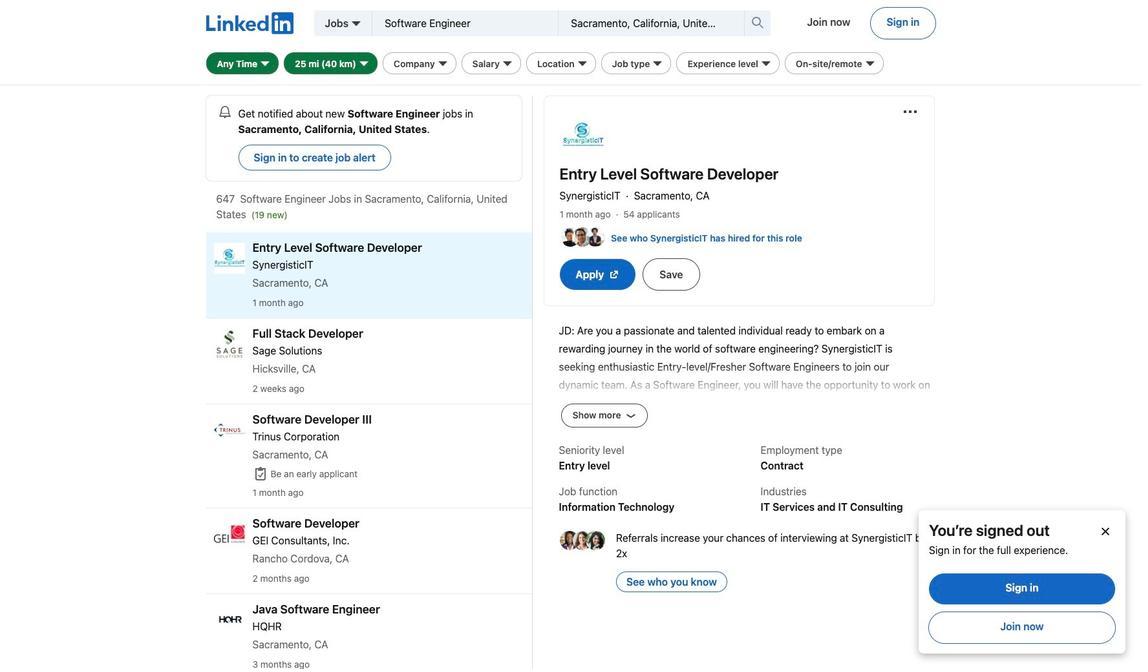 Task type: vqa. For each thing, say whether or not it's contained in the screenshot.
connection
no



Task type: locate. For each thing, give the bounding box(es) containing it.
none search field inside primary element
[[373, 10, 771, 36]]

primary element
[[206, 0, 935, 49]]

0 horizontal spatial svg image
[[252, 467, 268, 482]]

svg image
[[609, 269, 620, 280], [252, 467, 268, 482]]

synergisticit image
[[560, 112, 606, 158]]

main content
[[206, 96, 532, 670]]

dialog
[[919, 511, 1126, 654]]

None search field
[[373, 10, 771, 36]]

0 vertical spatial svg image
[[609, 269, 620, 280]]

Search job titles or companies search field
[[383, 16, 537, 30]]



Task type: describe. For each thing, give the bounding box(es) containing it.
1 vertical spatial svg image
[[252, 467, 268, 482]]

Location search field
[[569, 16, 724, 30]]

1 horizontal spatial svg image
[[609, 269, 620, 280]]



